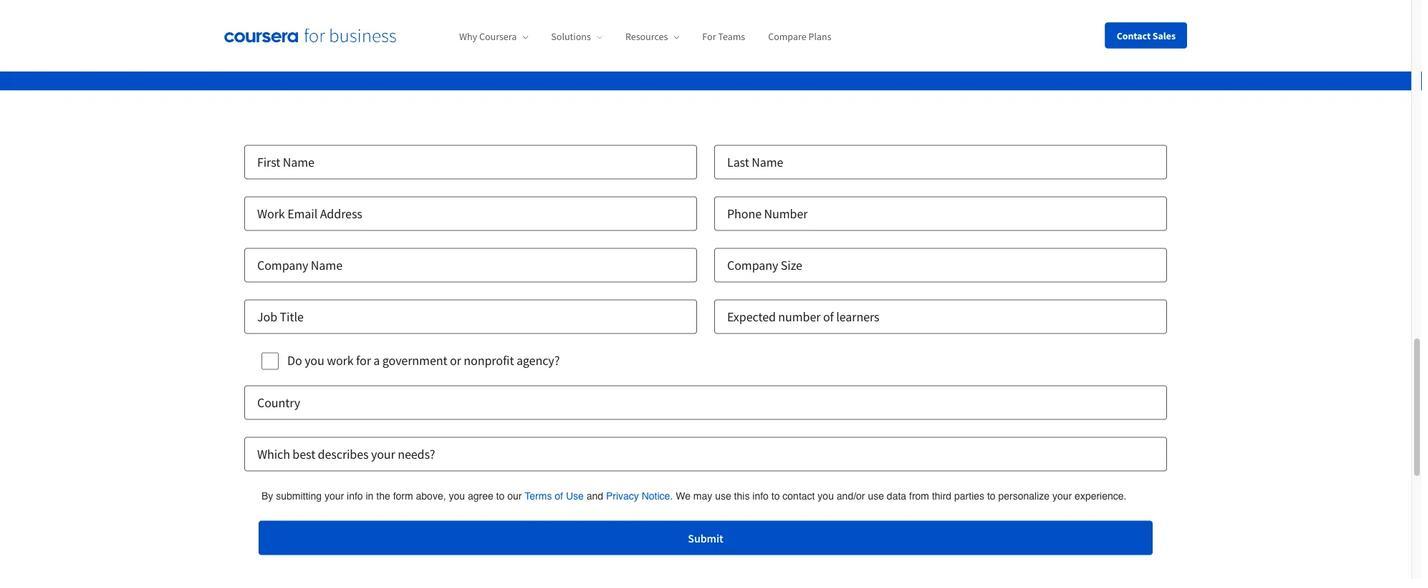Task type: locate. For each thing, give the bounding box(es) containing it.
your
[[371, 447, 395, 463], [325, 491, 344, 503], [1053, 491, 1073, 503]]

nonprofit
[[464, 353, 514, 369]]

company up job title
[[257, 257, 308, 273]]

company size
[[728, 257, 803, 273]]

0 horizontal spatial company
[[257, 257, 308, 273]]

the
[[377, 491, 391, 503]]

resources
[[626, 30, 668, 43]]

2 horizontal spatial your
[[1053, 491, 1073, 503]]

contact sales button
[[1106, 23, 1188, 48]]

you right do
[[305, 353, 325, 369]]

0 horizontal spatial info
[[347, 491, 363, 503]]

plans
[[809, 30, 832, 43]]

address
[[320, 206, 363, 222]]

use
[[716, 491, 732, 503], [868, 491, 885, 503]]

you right above,
[[449, 491, 465, 503]]

name right first
[[283, 154, 315, 170]]

job title
[[257, 309, 304, 325]]

job
[[257, 309, 277, 325]]

why coursera
[[459, 30, 517, 43]]

agency?
[[517, 353, 560, 369]]

data
[[887, 491, 907, 503]]

you
[[305, 353, 325, 369], [449, 491, 465, 503], [818, 491, 834, 503]]

our
[[508, 491, 522, 503]]

work email address
[[257, 206, 363, 222]]

info right this
[[753, 491, 769, 503]]

may
[[694, 491, 713, 503]]

coursera
[[480, 30, 517, 43]]

info left in
[[347, 491, 363, 503]]

your right "submitting"
[[325, 491, 344, 503]]

0 horizontal spatial you
[[305, 353, 325, 369]]

government
[[383, 353, 448, 369]]

privacy notice.
[[606, 491, 673, 503]]

contact
[[1117, 29, 1151, 42]]

name
[[283, 154, 315, 170], [752, 154, 784, 170], [311, 257, 343, 273]]

Job Title text field
[[244, 300, 697, 334]]

1 horizontal spatial use
[[868, 491, 885, 503]]

First Name text field
[[244, 145, 697, 179]]

number
[[779, 309, 821, 325]]

0 horizontal spatial use
[[716, 491, 732, 503]]

name right last
[[752, 154, 784, 170]]

2 company from the left
[[728, 257, 779, 273]]

2 horizontal spatial you
[[818, 491, 834, 503]]

1 horizontal spatial company
[[728, 257, 779, 273]]

do you work for a government or nonprofit agency?
[[287, 353, 560, 369]]

use left this
[[716, 491, 732, 503]]

for
[[356, 353, 371, 369]]

1 horizontal spatial info
[[753, 491, 769, 503]]

of
[[824, 309, 834, 325]]

experience.
[[1075, 491, 1127, 503]]

1 horizontal spatial to
[[988, 491, 996, 503]]

Work Email Address email field
[[244, 197, 697, 231]]

your left needs?
[[371, 447, 395, 463]]

0 horizontal spatial to
[[772, 491, 780, 503]]

privacy notice. link
[[606, 489, 673, 504]]

teams
[[719, 30, 746, 43]]

contact
[[783, 491, 815, 503]]

why coursera link
[[459, 30, 529, 43]]

name down address
[[311, 257, 343, 273]]

use left the data
[[868, 491, 885, 503]]

form
[[393, 491, 413, 503]]

for teams
[[703, 30, 746, 43]]

to right the parties
[[988, 491, 996, 503]]

we
[[676, 491, 691, 503]]

learners
[[837, 309, 880, 325]]

solutions
[[552, 30, 591, 43]]

1 horizontal spatial your
[[371, 447, 395, 463]]

parties
[[955, 491, 985, 503]]

your right the personalize
[[1053, 491, 1073, 503]]

company
[[257, 257, 308, 273], [728, 257, 779, 273]]

email
[[288, 206, 318, 222]]

info
[[347, 491, 363, 503], [753, 491, 769, 503]]

company left size
[[728, 257, 779, 273]]

you left and/or
[[818, 491, 834, 503]]

needs?
[[398, 447, 435, 463]]

number
[[765, 206, 808, 222]]

to left contact
[[772, 491, 780, 503]]

company name
[[257, 257, 343, 273]]

for teams link
[[703, 30, 746, 43]]

or
[[450, 353, 461, 369]]

last name
[[728, 154, 784, 170]]

compare plans
[[769, 30, 832, 43]]

contact sales
[[1117, 29, 1176, 42]]

2 to from the left
[[988, 491, 996, 503]]

Company Name text field
[[244, 248, 697, 283]]

1 company from the left
[[257, 257, 308, 273]]

to
[[772, 491, 780, 503], [988, 491, 996, 503]]



Task type: describe. For each thing, give the bounding box(es) containing it.
1 info from the left
[[347, 491, 363, 503]]

size
[[781, 257, 803, 273]]

expected number of learners
[[728, 309, 880, 325]]

submit
[[688, 532, 724, 547]]

do
[[287, 353, 302, 369]]

compare
[[769, 30, 807, 43]]

name for company name
[[311, 257, 343, 273]]

Last Name text field
[[715, 145, 1168, 179]]

use
[[566, 491, 584, 503]]

by submitting your info in the form above, you agree to our terms of use and privacy notice. we may use this info to contact you and/or use data from third parties to personalize your experience.
[[262, 491, 1127, 503]]

resources link
[[626, 30, 680, 43]]

country
[[257, 395, 300, 411]]

above,
[[416, 491, 446, 503]]

phone
[[728, 206, 762, 222]]

1 to from the left
[[772, 491, 780, 503]]

from
[[910, 491, 930, 503]]

first
[[257, 154, 280, 170]]

expected
[[728, 309, 776, 325]]

Do you work for a government or nonprofit agency? checkbox
[[262, 353, 279, 370]]

2 use from the left
[[868, 491, 885, 503]]

which
[[257, 447, 290, 463]]

best
[[293, 447, 315, 463]]

why
[[459, 30, 478, 43]]

title
[[280, 309, 304, 325]]

by
[[262, 491, 273, 503]]

1 use from the left
[[716, 491, 732, 503]]

last
[[728, 154, 750, 170]]

submit button
[[259, 522, 1153, 556]]

submitting
[[276, 491, 322, 503]]

and
[[587, 491, 604, 503]]

name for last name
[[752, 154, 784, 170]]

0 horizontal spatial your
[[325, 491, 344, 503]]

this
[[734, 491, 750, 503]]

company for company name
[[257, 257, 308, 273]]

work
[[257, 206, 285, 222]]

first name
[[257, 154, 315, 170]]

compare plans link
[[769, 30, 832, 43]]

solutions link
[[552, 30, 603, 43]]

name for first name
[[283, 154, 315, 170]]

sales
[[1153, 29, 1176, 42]]

personalize
[[999, 491, 1050, 503]]

third
[[933, 491, 952, 503]]

terms of use link
[[525, 489, 584, 504]]

1 horizontal spatial you
[[449, 491, 465, 503]]

Phone Number telephone field
[[715, 197, 1168, 231]]

company for company size
[[728, 257, 779, 273]]

for
[[703, 30, 717, 43]]

describes
[[318, 447, 369, 463]]

phone number
[[728, 206, 808, 222]]

2 info from the left
[[753, 491, 769, 503]]

in
[[366, 491, 374, 503]]

coursera for business image
[[224, 28, 396, 43]]

a
[[374, 353, 380, 369]]

work
[[327, 353, 354, 369]]

and/or
[[837, 491, 866, 503]]

terms of
[[525, 491, 563, 503]]

agree to
[[468, 491, 505, 503]]

which best describes your needs?
[[257, 447, 435, 463]]



Task type: vqa. For each thing, say whether or not it's contained in the screenshot.


